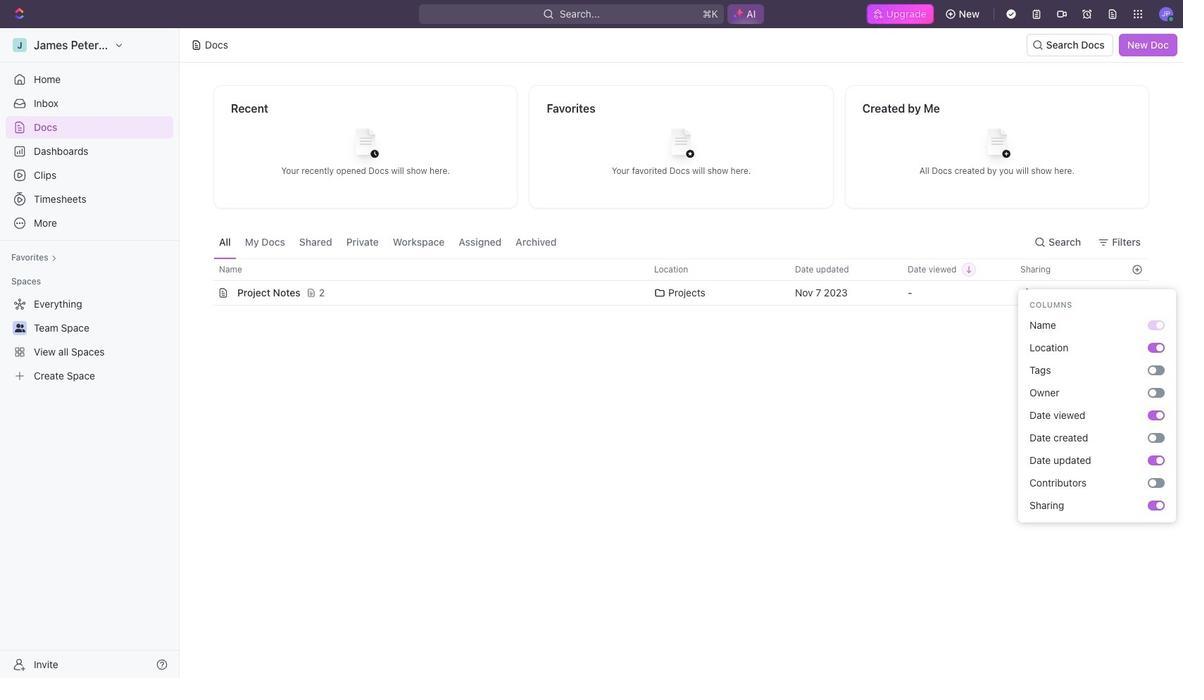 Task type: locate. For each thing, give the bounding box(es) containing it.
tree inside sidebar navigation
[[6, 293, 173, 387]]

2 row from the top
[[198, 280, 1150, 306]]

tree
[[6, 293, 173, 387]]

tab list
[[213, 225, 563, 259]]

no created by me docs image
[[969, 117, 1026, 174]]

column header
[[198, 259, 213, 281]]

1 row from the top
[[198, 259, 1150, 281]]

sidebar navigation
[[0, 28, 180, 678]]

table
[[198, 259, 1150, 306]]

row
[[198, 259, 1150, 281], [198, 280, 1150, 306]]

cell
[[198, 281, 213, 305]]



Task type: vqa. For each thing, say whether or not it's contained in the screenshot.
'column header'
yes



Task type: describe. For each thing, give the bounding box(es) containing it.
no recent docs image
[[338, 117, 394, 174]]

cell inside row
[[198, 281, 213, 305]]

no favorited docs image
[[653, 117, 710, 174]]



